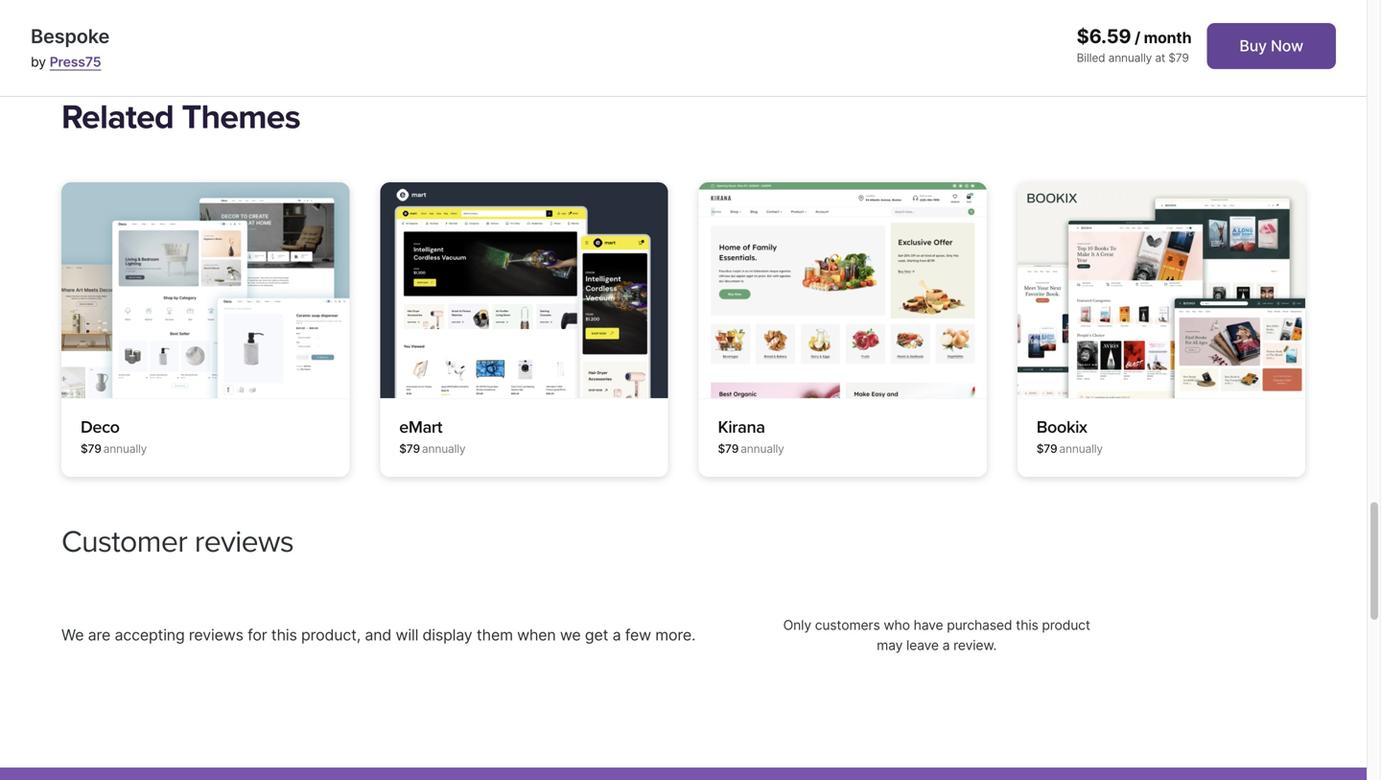 Task type: vqa. For each thing, say whether or not it's contained in the screenshot.
Related Themes
yes



Task type: locate. For each thing, give the bounding box(es) containing it.
when
[[517, 626, 556, 644]]

we
[[560, 626, 581, 644]]

who
[[884, 617, 911, 633]]

a right leave
[[943, 637, 950, 654]]

reviews left for
[[189, 626, 244, 644]]

customer
[[61, 524, 187, 560]]

kirana
[[718, 417, 765, 438]]

kirana link
[[718, 417, 765, 438]]

annually down emart
[[422, 442, 466, 456]]

buy
[[1240, 36, 1268, 55]]

$79 down deco link
[[81, 442, 101, 456]]

annually down bookix
[[1060, 442, 1104, 456]]

1 horizontal spatial this
[[1016, 617, 1039, 633]]

and
[[365, 626, 392, 644]]

$79 down emart link
[[399, 442, 420, 456]]

annually down /
[[1109, 51, 1153, 65]]

this inside the only customers who have purchased this product may leave a review.
[[1016, 617, 1039, 633]]

1 horizontal spatial a
[[943, 637, 950, 654]]

purchased
[[947, 617, 1013, 633]]

annually down deco link
[[103, 442, 147, 456]]

0 horizontal spatial a
[[613, 626, 621, 644]]

we
[[61, 626, 84, 644]]

annually
[[1109, 51, 1153, 65], [103, 442, 147, 456], [422, 442, 466, 456], [741, 442, 785, 456], [1060, 442, 1104, 456]]

only customers who have purchased this product may leave a review.
[[784, 617, 1091, 654]]

$79 down kirana link
[[718, 442, 739, 456]]

emart $79 annually
[[399, 417, 466, 456]]

annually for emart
[[422, 442, 466, 456]]

we are accepting reviews for this product, and will display them when we get a few more.
[[61, 626, 696, 644]]

related
[[61, 97, 174, 138]]

bespoke by press75
[[31, 24, 110, 70]]

only
[[784, 617, 812, 633]]

product,
[[301, 626, 361, 644]]

$79 inside deco $79 annually
[[81, 442, 101, 456]]

annually inside the emart $79 annually
[[422, 442, 466, 456]]

review.
[[954, 637, 997, 654]]

press75 link
[[50, 54, 101, 70]]

this for product
[[1016, 617, 1039, 633]]

$79 inside kirana $79 annually
[[718, 442, 739, 456]]

$79 down bookix
[[1037, 442, 1058, 456]]

$79 right at
[[1169, 51, 1190, 65]]

/
[[1135, 28, 1141, 47]]

this right for
[[271, 626, 297, 644]]

$6.59 / month billed annually at $79
[[1077, 24, 1192, 65]]

this left product
[[1016, 617, 1039, 633]]

press75
[[50, 54, 101, 70]]

billed
[[1077, 51, 1106, 65]]

buy now link
[[1208, 23, 1337, 69]]

accepting
[[115, 626, 185, 644]]

$79 inside bookix $79 annually
[[1037, 442, 1058, 456]]

$79 for emart
[[399, 442, 420, 456]]

a right get
[[613, 626, 621, 644]]

annually inside deco $79 annually
[[103, 442, 147, 456]]

annually inside '$6.59 / month billed annually at $79'
[[1109, 51, 1153, 65]]

buy now
[[1240, 36, 1304, 55]]

annually for kirana
[[741, 442, 785, 456]]

a
[[613, 626, 621, 644], [943, 637, 950, 654]]

emart link
[[399, 417, 443, 438]]

annually inside bookix $79 annually
[[1060, 442, 1104, 456]]

this
[[1016, 617, 1039, 633], [271, 626, 297, 644]]

have
[[914, 617, 944, 633]]

0 vertical spatial reviews
[[195, 524, 294, 560]]

customers
[[815, 617, 881, 633]]

$79 inside the emart $79 annually
[[399, 442, 420, 456]]

0 horizontal spatial this
[[271, 626, 297, 644]]

deco
[[81, 417, 120, 438]]

$79
[[1169, 51, 1190, 65], [81, 442, 101, 456], [399, 442, 420, 456], [718, 442, 739, 456], [1037, 442, 1058, 456]]

bookix link
[[1037, 417, 1088, 438]]

a inside the only customers who have purchased this product may leave a review.
[[943, 637, 950, 654]]

display
[[423, 626, 473, 644]]

bespoke
[[31, 24, 110, 48]]

annually down kirana in the bottom right of the page
[[741, 442, 785, 456]]

bookix $79 annually
[[1037, 417, 1104, 456]]

reviews up for
[[195, 524, 294, 560]]

annually inside kirana $79 annually
[[741, 442, 785, 456]]

by
[[31, 54, 46, 70]]

related themes
[[61, 97, 300, 138]]

reviews
[[195, 524, 294, 560], [189, 626, 244, 644]]

may
[[877, 637, 903, 654]]



Task type: describe. For each thing, give the bounding box(es) containing it.
few
[[625, 626, 652, 644]]

1 vertical spatial reviews
[[189, 626, 244, 644]]

this for product,
[[271, 626, 297, 644]]

emart
[[399, 417, 443, 438]]

customer reviews
[[61, 524, 294, 560]]

$79 for bookix
[[1037, 442, 1058, 456]]

for
[[248, 626, 267, 644]]

annually for bookix
[[1060, 442, 1104, 456]]

kirana $79 annually
[[718, 417, 785, 456]]

leave
[[907, 637, 939, 654]]

will
[[396, 626, 419, 644]]

$6.59
[[1077, 24, 1132, 48]]

them
[[477, 626, 513, 644]]

$79 for kirana
[[718, 442, 739, 456]]

deco link
[[81, 417, 120, 438]]

bookix
[[1037, 417, 1088, 438]]

annually for deco
[[103, 442, 147, 456]]

$79 for deco
[[81, 442, 101, 456]]

deco $79 annually
[[81, 417, 147, 456]]

themes
[[182, 97, 300, 138]]

get
[[585, 626, 609, 644]]

$79 inside '$6.59 / month billed annually at $79'
[[1169, 51, 1190, 65]]

month
[[1144, 28, 1192, 47]]

are
[[88, 626, 111, 644]]

product
[[1043, 617, 1091, 633]]

more.
[[656, 626, 696, 644]]

at
[[1156, 51, 1166, 65]]

now
[[1272, 36, 1304, 55]]



